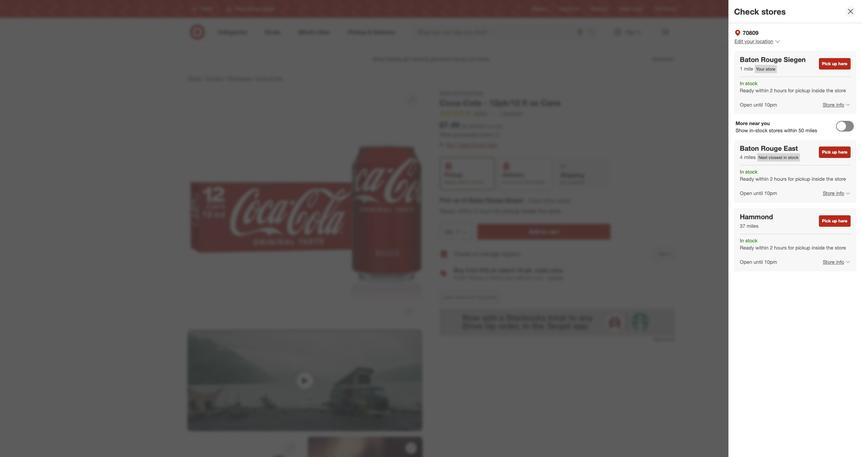 Task type: locate. For each thing, give the bounding box(es) containing it.
cola down "same"
[[488, 295, 497, 300]]

store for baton rouge siegen
[[823, 101, 835, 107]]

closest
[[769, 155, 783, 160]]

baton inside baton rouge siegen 1 mile your store
[[740, 55, 760, 63]]

0 vertical spatial cola
[[473, 89, 483, 96]]

pk.
[[526, 267, 534, 274]]

delivery up soon
[[503, 171, 524, 178]]

baton right at in the right of the page
[[469, 197, 485, 204]]

up for hammond
[[833, 218, 838, 224]]

pick for hammond
[[823, 218, 831, 224]]

1 pick up here button from the top
[[819, 58, 851, 69]]

pick for baton rouge siegen
[[823, 61, 831, 66]]

redcard link
[[591, 6, 608, 12]]

0 horizontal spatial /
[[203, 75, 204, 81]]

2 for baton rouge siegen
[[771, 87, 773, 93]]

1 vertical spatial store info button
[[819, 185, 851, 201]]

open for baton rouge siegen
[[740, 101, 753, 107]]

baton rouge siegen 1 mile your store
[[740, 55, 806, 72]]

for inside see 1 deal for this item link
[[472, 142, 477, 148]]

1 left mile
[[740, 65, 743, 72]]

1 inside baton rouge siegen 1 mile your store
[[740, 65, 743, 72]]

siegen
[[784, 55, 806, 63], [506, 197, 524, 204]]

2 down pick up at baton rouge siegen
[[474, 208, 478, 215]]

2 vertical spatial in
[[740, 237, 744, 243]]

in stock ready within 2 hours for pickup inside the store for baton rouge siegen
[[740, 80, 847, 93]]

1 horizontal spatial target
[[620, 6, 631, 12]]

1 store info from the top
[[823, 101, 845, 107]]

1 horizontal spatial 1
[[499, 110, 502, 116]]

stock down baton rouge east 4 miles next closest in stock
[[746, 169, 758, 175]]

grocery
[[206, 75, 224, 81]]

or inside buy 3 for $18 on select 12-pk. soda cans order pickup or same day delivery only ∙ details
[[485, 275, 489, 281]]

2 vertical spatial store
[[823, 259, 835, 265]]

stock inside baton rouge east 4 miles next closest in stock
[[789, 155, 799, 160]]

1 vertical spatial 1
[[499, 110, 502, 116]]

stock for hammond
[[746, 237, 758, 243]]

store for hammond
[[835, 245, 847, 251]]

3 store info button from the top
[[819, 254, 851, 270]]

70809
[[743, 29, 759, 36]]

in right the sign
[[669, 251, 672, 256]]

stores inside button
[[558, 197, 571, 203]]

2 vertical spatial pick up here
[[823, 218, 848, 224]]

0 horizontal spatial target
[[188, 75, 201, 81]]

1 vertical spatial 10pm
[[765, 190, 778, 196]]

3 store from the top
[[823, 259, 835, 265]]

coca-cola - 12pk/12 fl oz cans, 1 of 16 image
[[188, 89, 423, 324]]

2 until from the top
[[754, 190, 764, 196]]

1 vertical spatial or
[[485, 275, 489, 281]]

4
[[740, 154, 743, 160]]

check inside button
[[529, 197, 543, 203]]

1 store info button from the top
[[819, 97, 851, 112]]

your
[[745, 38, 755, 44]]

1 vertical spatial here
[[839, 149, 848, 155]]

/ right target link
[[203, 75, 204, 81]]

2 vertical spatial info
[[837, 259, 845, 265]]

store info for hammond
[[823, 259, 845, 265]]

0 vertical spatial store
[[823, 101, 835, 107]]

1 info from the top
[[837, 101, 845, 107]]

2 vertical spatial open
[[740, 259, 753, 265]]

1 vertical spatial advertisement region
[[440, 309, 675, 336]]

3 pick up here button from the top
[[819, 215, 851, 227]]

stores
[[762, 6, 786, 16], [770, 127, 783, 133], [558, 197, 571, 203]]

/ right "grocery" link
[[225, 75, 227, 81]]

miles right the 4
[[745, 154, 756, 160]]

store for baton rouge east
[[835, 176, 847, 182]]

1 horizontal spatial or
[[485, 275, 489, 281]]

details button
[[548, 274, 564, 282]]

2 open from the top
[[740, 190, 753, 196]]

1 vertical spatial in stock ready within 2 hours for pickup inside the store
[[740, 169, 847, 182]]

in inside baton rouge east 4 miles next closest in stock
[[784, 155, 787, 160]]

1 here from the top
[[839, 61, 848, 66]]

1 in from the top
[[740, 80, 744, 86]]

shipping
[[561, 172, 585, 179]]

pickup
[[445, 171, 463, 178], [468, 275, 483, 281]]

1 vertical spatial in
[[669, 251, 672, 256]]

target left the circle at top
[[620, 6, 631, 12]]

until
[[754, 101, 764, 107], [754, 190, 764, 196], [754, 259, 764, 265]]

3 open until 10pm from the top
[[740, 259, 778, 265]]

deal
[[461, 142, 470, 148]]

stock inside more near you show in-stock stores within 50 miles
[[756, 127, 768, 133]]

in for hammond
[[740, 237, 744, 243]]

1 / from the left
[[203, 75, 204, 81]]

baton inside baton rouge east 4 miles next closest in stock
[[740, 144, 760, 152]]

from
[[466, 295, 475, 300]]

store
[[766, 66, 776, 72], [835, 87, 847, 93], [835, 176, 847, 182], [548, 208, 561, 215], [835, 245, 847, 251]]

within inside pickup ready within 2 hours
[[458, 179, 469, 185]]

check
[[735, 6, 760, 16], [529, 197, 543, 203]]

2 vertical spatial pick up here button
[[819, 215, 851, 227]]

0 vertical spatial pickup
[[445, 171, 463, 178]]

3 in stock ready within 2 hours for pickup inside the store from the top
[[740, 237, 847, 251]]

3 info from the top
[[837, 259, 845, 265]]

1 horizontal spatial /
[[225, 75, 227, 81]]

2 down the hammond 37 miles
[[771, 245, 773, 251]]

cola up the 18335
[[473, 89, 483, 96]]

1 horizontal spatial in
[[784, 155, 787, 160]]

2 10pm from the top
[[765, 190, 778, 196]]

coca- right all
[[459, 89, 473, 96]]

baton up the 4
[[740, 144, 760, 152]]

3 here from the top
[[839, 218, 848, 224]]

in for baton rouge east
[[740, 169, 744, 175]]

coca-cola - 12pk/12 fl oz cans, 2 of 16, play video image
[[188, 330, 423, 431]]

open
[[740, 101, 753, 107], [740, 190, 753, 196], [740, 259, 753, 265]]

rouge up the ready within 2 hours for pickup inside the store
[[486, 197, 504, 204]]

cola up "18335" link
[[464, 98, 482, 108]]

buy 3 for $18 on select 12-pk. soda cans link
[[454, 267, 563, 274]]

rouge inside baton rouge siegen 1 mile your store
[[761, 55, 782, 63]]

0 vertical spatial in
[[740, 80, 744, 86]]

within up at in the right of the page
[[458, 179, 469, 185]]

select
[[499, 267, 515, 274]]

within down your
[[756, 87, 769, 93]]

1 10pm from the top
[[765, 101, 778, 107]]

stock
[[746, 80, 758, 86], [756, 127, 768, 133], [789, 155, 799, 160], [746, 169, 758, 175], [746, 237, 758, 243]]

target / grocery / beverages / soda & pop
[[188, 75, 283, 81]]

18335
[[473, 110, 487, 116]]

buy
[[454, 267, 465, 274]]

1 question
[[499, 110, 523, 116]]

pickup up at in the right of the page
[[445, 171, 463, 178]]

3 until from the top
[[754, 259, 764, 265]]

coca- down all
[[440, 98, 464, 108]]

2 vertical spatial 10pm
[[765, 259, 778, 265]]

stores right other at the right of the page
[[558, 197, 571, 203]]

2 vertical spatial open until 10pm
[[740, 259, 778, 265]]

1 vertical spatial miles
[[745, 154, 756, 160]]

2 down baton rouge siegen 1 mile your store
[[771, 87, 773, 93]]

beverages link
[[228, 75, 252, 81]]

2 vertical spatial stores
[[558, 197, 571, 203]]

check inside dialog
[[735, 6, 760, 16]]

item
[[488, 142, 498, 148]]

0 vertical spatial delivery
[[503, 171, 524, 178]]

2 vertical spatial 1
[[456, 142, 459, 148]]

0 vertical spatial info
[[837, 101, 845, 107]]

add
[[529, 228, 540, 235]]

0 horizontal spatial in
[[669, 251, 672, 256]]

cola
[[473, 89, 483, 96], [464, 98, 482, 108], [488, 295, 497, 300]]

this
[[479, 142, 487, 148]]

for inside buy 3 for $18 on select 12-pk. soda cans order pickup or same day delivery only ∙ details
[[471, 267, 478, 274]]

2 pick up here button from the top
[[819, 147, 851, 158]]

within left 50
[[785, 127, 798, 133]]

in right closest
[[784, 155, 787, 160]]

store inside baton rouge siegen 1 mile your store
[[766, 66, 776, 72]]

0 vertical spatial stores
[[762, 6, 786, 16]]

baton rouge east 4 miles next closest in stock
[[740, 144, 799, 160]]

target inside target circle link
[[620, 6, 631, 12]]

open for baton rouge east
[[740, 190, 753, 196]]

1 vertical spatial baton
[[740, 144, 760, 152]]

the for hammond
[[827, 245, 834, 251]]

baton up mile
[[740, 55, 760, 63]]

2 store info button from the top
[[819, 185, 851, 201]]

0 horizontal spatial 1
[[456, 142, 459, 148]]

pick up here button
[[819, 58, 851, 69], [819, 147, 851, 158], [819, 215, 851, 227]]

pickup for hammond
[[796, 245, 811, 251]]

ready for baton rouge east
[[740, 176, 755, 182]]

∙
[[545, 275, 546, 281]]

0 vertical spatial open until 10pm
[[740, 101, 778, 107]]

rouge up your
[[761, 55, 782, 63]]

1 right see
[[456, 142, 459, 148]]

1 vertical spatial info
[[837, 190, 845, 196]]

cola inside button
[[488, 295, 497, 300]]

2 horizontal spatial 1
[[740, 65, 743, 72]]

more
[[736, 120, 748, 126]]

2 up pick up at baton rouge siegen
[[470, 179, 473, 185]]

coca- right from
[[476, 295, 488, 300]]

shop all coca-cola coca-cola - 12pk/12 fl oz cans
[[440, 89, 561, 108]]

check for check stores
[[735, 6, 760, 16]]

store for baton rouge east
[[823, 190, 835, 196]]

2 in from the top
[[740, 169, 744, 175]]

1 until from the top
[[754, 101, 764, 107]]

coca-cola - 12pk/12 fl oz cans, 4 of 16 image
[[308, 437, 423, 457]]

0 horizontal spatial pickup
[[445, 171, 463, 178]]

2 vertical spatial store info button
[[819, 254, 851, 270]]

see 1 deal for this item
[[446, 142, 498, 148]]

open until 10pm for east
[[740, 190, 778, 196]]

rouge up closest
[[761, 144, 782, 152]]

2 horizontal spatial /
[[253, 75, 255, 81]]

ready for hammond
[[740, 245, 755, 251]]

check left other at the right of the page
[[529, 197, 543, 203]]

miles right 50
[[806, 127, 818, 133]]

0 vertical spatial open
[[740, 101, 753, 107]]

1 vertical spatial store
[[823, 190, 835, 196]]

0 vertical spatial 1
[[740, 65, 743, 72]]

target
[[620, 6, 631, 12], [188, 75, 201, 81]]

1 vertical spatial open
[[740, 190, 753, 196]]

or down $18
[[485, 275, 489, 281]]

2 store from the top
[[823, 190, 835, 196]]

0 vertical spatial in
[[784, 155, 787, 160]]

1 vertical spatial stores
[[770, 127, 783, 133]]

miles inside baton rouge east 4 miles next closest in stock
[[745, 154, 756, 160]]

3 store info from the top
[[823, 259, 845, 265]]

2 vertical spatial store info
[[823, 259, 845, 265]]

baton
[[740, 55, 760, 63], [740, 144, 760, 152], [469, 197, 485, 204]]

2 vertical spatial in stock ready within 2 hours for pickup inside the store
[[740, 237, 847, 251]]

coca-cola - 12pk/12 fl oz cans, 3 of 16 image
[[188, 437, 302, 457]]

2 vertical spatial miles
[[747, 223, 759, 229]]

/fluid
[[475, 123, 486, 129]]

target left "grocery" link
[[188, 75, 201, 81]]

stock down you
[[756, 127, 768, 133]]

pick up here
[[823, 61, 848, 66], [823, 149, 848, 155], [823, 218, 848, 224]]

2 store info from the top
[[823, 190, 845, 196]]

check other stores
[[529, 197, 571, 203]]

learn
[[443, 295, 454, 300]]

until for miles
[[754, 259, 764, 265]]

1 store from the top
[[823, 101, 835, 107]]

hours for baton rouge siegen
[[775, 87, 787, 93]]

delivery as soon as 5pm today
[[503, 171, 545, 185]]

What can we help you find? suggestions appear below search field
[[413, 24, 591, 40]]

0 vertical spatial store info
[[823, 101, 845, 107]]

hours for hammond
[[775, 245, 787, 251]]

1 vertical spatial store info
[[823, 190, 845, 196]]

2 vertical spatial coca-
[[476, 295, 488, 300]]

1 in stock ready within 2 hours for pickup inside the store from the top
[[740, 80, 847, 93]]

3 in from the top
[[740, 237, 744, 243]]

stock down east in the top of the page
[[789, 155, 799, 160]]

1 open until 10pm from the top
[[740, 101, 778, 107]]

open until 10pm for miles
[[740, 259, 778, 265]]

in stock ready within 2 hours for pickup inside the store
[[740, 80, 847, 93], [740, 169, 847, 182], [740, 237, 847, 251]]

rouge for siegen
[[761, 55, 782, 63]]

0 vertical spatial in stock ready within 2 hours for pickup inside the store
[[740, 80, 847, 93]]

for
[[789, 87, 795, 93], [472, 142, 477, 148], [789, 176, 795, 182], [495, 208, 502, 215], [789, 245, 795, 251], [471, 267, 478, 274]]

0 vertical spatial 10pm
[[765, 101, 778, 107]]

search button
[[586, 24, 603, 41]]

1 horizontal spatial check
[[735, 6, 760, 16]]

3 pick up here from the top
[[823, 218, 848, 224]]

0 vertical spatial check
[[735, 6, 760, 16]]

miles down hammond
[[747, 223, 759, 229]]

1 vertical spatial check
[[529, 197, 543, 203]]

0 vertical spatial store info button
[[819, 97, 851, 112]]

store for baton rouge siegen
[[835, 87, 847, 93]]

baton rouge siegen button
[[469, 196, 524, 204]]

delivery
[[503, 171, 524, 178], [515, 275, 533, 281]]

hours
[[775, 87, 787, 93], [775, 176, 787, 182], [474, 179, 485, 185], [479, 208, 493, 215], [775, 245, 787, 251]]

2 in stock ready within 2 hours for pickup inside the store from the top
[[740, 169, 847, 182]]

2 info from the top
[[837, 190, 845, 196]]

ready
[[740, 87, 755, 93], [740, 176, 755, 182], [445, 179, 457, 185], [440, 208, 456, 215], [740, 245, 755, 251]]

1 vertical spatial pick up here
[[823, 149, 848, 155]]

baton for baton rouge east
[[740, 144, 760, 152]]

$7.49 ( $0.05 /fluid ounce )
[[440, 120, 502, 130]]

1 horizontal spatial pickup
[[468, 275, 483, 281]]

open until 10pm for siegen
[[740, 101, 778, 107]]

0 vertical spatial target
[[620, 6, 631, 12]]

within down the hammond 37 miles
[[756, 245, 769, 251]]

1 open from the top
[[740, 101, 753, 107]]

0 horizontal spatial check
[[529, 197, 543, 203]]

open for hammond
[[740, 259, 753, 265]]

delivery inside buy 3 for $18 on select 12-pk. soda cans order pickup or same day delivery only ∙ details
[[515, 275, 533, 281]]

stock down mile
[[746, 80, 758, 86]]

pick up here for hammond
[[823, 218, 848, 224]]

0 vertical spatial siegen
[[784, 55, 806, 63]]

1 vertical spatial until
[[754, 190, 764, 196]]

store info for baton rouge siegen
[[823, 101, 845, 107]]

10pm for east
[[765, 190, 778, 196]]

1 vertical spatial pick up here button
[[819, 147, 851, 158]]

1 vertical spatial in
[[740, 169, 744, 175]]

store info button for baton rouge east
[[819, 185, 851, 201]]

miles inside more near you show in-stock stores within 50 miles
[[806, 127, 818, 133]]

on
[[491, 267, 498, 274]]

see
[[446, 142, 455, 148]]

0 vertical spatial pick up here button
[[819, 58, 851, 69]]

delivery down 12-
[[515, 275, 533, 281]]

pick up here for baton rouge siegen
[[823, 61, 848, 66]]

advertisement region
[[182, 51, 681, 68], [440, 309, 675, 336]]

stock down the 37
[[746, 237, 758, 243]]

1 vertical spatial delivery
[[515, 275, 533, 281]]

stores down you
[[770, 127, 783, 133]]

0 vertical spatial here
[[839, 61, 848, 66]]

not
[[561, 180, 568, 185]]

3 open from the top
[[740, 259, 753, 265]]

2 down closest
[[771, 176, 773, 182]]

or right the create
[[473, 250, 478, 257]]

same
[[491, 275, 504, 281]]

1 horizontal spatial siegen
[[784, 55, 806, 63]]

until for east
[[754, 190, 764, 196]]

0 vertical spatial miles
[[806, 127, 818, 133]]

0 vertical spatial pick up here
[[823, 61, 848, 66]]

0 vertical spatial or
[[473, 250, 478, 257]]

check up 70809
[[735, 6, 760, 16]]

2 pick up here from the top
[[823, 149, 848, 155]]

baton for baton rouge siegen
[[740, 55, 760, 63]]

0 vertical spatial baton
[[740, 55, 760, 63]]

redcard
[[591, 6, 608, 12]]

2 open until 10pm from the top
[[740, 190, 778, 196]]

pickup for baton rouge east
[[796, 176, 811, 182]]

1 vertical spatial rouge
[[761, 144, 782, 152]]

within down next
[[756, 176, 769, 182]]

pickup down 3
[[468, 275, 483, 281]]

1 vertical spatial open until 10pm
[[740, 190, 778, 196]]

1 down 12pk/12
[[499, 110, 502, 116]]

2 vertical spatial until
[[754, 259, 764, 265]]

edit your location
[[735, 38, 774, 44]]

details
[[548, 275, 563, 281]]

0 vertical spatial rouge
[[761, 55, 782, 63]]

edit your location button
[[735, 37, 781, 45]]

0 vertical spatial until
[[754, 101, 764, 107]]

1 vertical spatial target
[[188, 75, 201, 81]]

1 vertical spatial siegen
[[506, 197, 524, 204]]

$0.05
[[463, 123, 475, 129]]

target for target / grocery / beverages / soda & pop
[[188, 75, 201, 81]]

stock for baton rouge east
[[746, 169, 758, 175]]

1 vertical spatial pickup
[[468, 275, 483, 281]]

stores up location
[[762, 6, 786, 16]]

2 here from the top
[[839, 149, 848, 155]]

/
[[203, 75, 204, 81], [225, 75, 227, 81], [253, 75, 255, 81]]

3 10pm from the top
[[765, 259, 778, 265]]

in inside button
[[669, 251, 672, 256]]

1 pick up here from the top
[[823, 61, 848, 66]]

/ left soda
[[253, 75, 255, 81]]

online
[[479, 132, 493, 138]]

rouge inside baton rouge east 4 miles next closest in stock
[[761, 144, 782, 152]]

1 question link
[[496, 109, 523, 117]]

2 vertical spatial cola
[[488, 295, 497, 300]]

2 vertical spatial here
[[839, 218, 848, 224]]



Task type: describe. For each thing, give the bounding box(es) containing it.
check for check other stores
[[529, 197, 543, 203]]

stores
[[664, 6, 677, 12]]

find
[[655, 6, 663, 12]]

weekly
[[560, 6, 573, 12]]

ready for baton rouge siegen
[[740, 87, 755, 93]]

add to cart
[[529, 228, 560, 235]]

3
[[466, 267, 469, 274]]

ready inside pickup ready within 2 hours
[[445, 179, 457, 185]]

siegen inside baton rouge siegen 1 mile your store
[[784, 55, 806, 63]]

50
[[799, 127, 805, 133]]

manage
[[480, 250, 500, 257]]

next
[[759, 155, 768, 160]]

10pm for miles
[[765, 259, 778, 265]]

near
[[750, 120, 760, 126]]

hammond 37 miles
[[740, 213, 774, 229]]

0 horizontal spatial siegen
[[506, 197, 524, 204]]

pop
[[274, 75, 283, 81]]

0 vertical spatial coca-
[[459, 89, 473, 96]]

weekly ad link
[[560, 6, 580, 12]]

2 vertical spatial baton
[[469, 197, 485, 204]]

check other stores button
[[528, 197, 572, 204]]

up for baton rouge siegen
[[833, 61, 838, 66]]

store info button for hammond
[[819, 254, 851, 270]]

info for baton rouge siegen
[[837, 101, 845, 107]]

2 inside pickup ready within 2 hours
[[470, 179, 473, 185]]

2 / from the left
[[225, 75, 227, 81]]

store for hammond
[[823, 259, 835, 265]]

see 1 deal for this item link
[[440, 140, 675, 150]]

cans
[[550, 267, 563, 274]]

the for baton rouge siegen
[[827, 87, 834, 93]]

learn more from coca-cola button
[[440, 292, 500, 303]]

soda
[[536, 267, 549, 274]]

available
[[569, 180, 586, 185]]

create or manage registry
[[454, 250, 521, 257]]

inside for hammond
[[812, 245, 826, 251]]

create
[[454, 250, 471, 257]]

add to cart button
[[478, 224, 611, 240]]

hours inside pickup ready within 2 hours
[[474, 179, 485, 185]]

target link
[[188, 75, 201, 81]]

within down at in the right of the page
[[458, 208, 473, 215]]

in stock ready within 2 hours for pickup inside the store for hammond
[[740, 237, 847, 251]]

stores inside more near you show in-stock stores within 50 miles
[[770, 127, 783, 133]]

5pm
[[525, 179, 533, 185]]

only
[[534, 275, 544, 281]]

here for baton rouge east
[[839, 149, 848, 155]]

here for hammond
[[839, 218, 848, 224]]

soda
[[256, 75, 268, 81]]

here for baton rouge siegen
[[839, 61, 848, 66]]

hammond
[[740, 213, 774, 221]]

as
[[519, 179, 524, 185]]

day
[[505, 275, 514, 281]]

miles inside the hammond 37 miles
[[747, 223, 759, 229]]

2 for hammond
[[771, 245, 773, 251]]

inside for baton rouge siegen
[[812, 87, 826, 93]]

soda & pop link
[[256, 75, 283, 81]]

ready within 2 hours for pickup inside the store
[[440, 208, 561, 215]]

ad
[[574, 6, 580, 12]]

question
[[503, 110, 523, 116]]

registry link
[[532, 6, 548, 12]]

as
[[503, 179, 507, 185]]

pickup inside pickup ready within 2 hours
[[445, 171, 463, 178]]

18335 link
[[440, 109, 494, 118]]

mile
[[745, 65, 754, 72]]

info for baton rouge east
[[837, 190, 845, 196]]

grocery link
[[206, 75, 224, 81]]

cart
[[549, 228, 560, 235]]

in for baton rouge siegen
[[740, 80, 744, 86]]

sign in button
[[654, 248, 675, 260]]

pickup inside buy 3 for $18 on select 12-pk. soda cans order pickup or same day delivery only ∙ details
[[468, 275, 483, 281]]

show
[[736, 127, 749, 133]]

location
[[756, 38, 774, 44]]

1 inside see 1 deal for this item link
[[456, 142, 459, 148]]

pick up here button for baton rouge siegen
[[819, 58, 851, 69]]

at
[[462, 197, 467, 204]]

all
[[453, 89, 458, 96]]

registry
[[532, 6, 548, 12]]

ounce
[[487, 123, 501, 129]]

your
[[757, 66, 765, 72]]

0 horizontal spatial or
[[473, 250, 478, 257]]

10pm for siegen
[[765, 101, 778, 107]]

circle
[[632, 6, 644, 12]]

sign
[[659, 251, 667, 256]]

fl
[[523, 98, 528, 108]]

3 / from the left
[[253, 75, 255, 81]]

in stock ready within 2 hours for pickup inside the store for baton rouge east
[[740, 169, 847, 182]]

pickup for baton rouge siegen
[[796, 87, 811, 93]]

other
[[545, 197, 556, 203]]

1 vertical spatial coca-
[[440, 98, 464, 108]]

info for hammond
[[837, 259, 845, 265]]

target for target circle
[[620, 6, 631, 12]]

(
[[461, 123, 463, 129]]

east
[[784, 144, 799, 152]]

until for siegen
[[754, 101, 764, 107]]

delivery inside delivery as soon as 5pm today
[[503, 171, 524, 178]]

shop
[[440, 89, 452, 96]]

edit
[[735, 38, 744, 44]]

37
[[740, 223, 746, 229]]

pickup ready within 2 hours
[[445, 171, 485, 185]]

coca- inside learn more from coca-cola button
[[476, 295, 488, 300]]

more near you show in-stock stores within 50 miles
[[736, 120, 818, 133]]

check stores dialog
[[729, 0, 863, 457]]

1 vertical spatial cola
[[464, 98, 482, 108]]

within inside more near you show in-stock stores within 50 miles
[[785, 127, 798, 133]]

2 vertical spatial rouge
[[486, 197, 504, 204]]

store info button for baton rouge siegen
[[819, 97, 851, 112]]

)
[[501, 123, 502, 129]]

today
[[535, 179, 545, 185]]

12pk/12
[[490, 98, 520, 108]]

pick up here for baton rouge east
[[823, 149, 848, 155]]

cans
[[541, 98, 561, 108]]

0 vertical spatial advertisement region
[[182, 51, 681, 68]]

the for baton rouge east
[[827, 176, 834, 182]]

pick up here button for hammond
[[819, 215, 851, 227]]

1 inside 1 question link
[[499, 110, 502, 116]]

order
[[454, 275, 467, 281]]

2 for baton rouge east
[[771, 176, 773, 182]]

to
[[542, 228, 547, 235]]

stock for baton rouge siegen
[[746, 80, 758, 86]]

image gallery element
[[188, 89, 423, 457]]

12-
[[517, 267, 526, 274]]

pick up at baton rouge siegen
[[440, 197, 524, 204]]

when purchased online
[[440, 132, 493, 138]]

target circle
[[620, 6, 644, 12]]

sponsored
[[654, 337, 675, 342]]

-
[[484, 98, 487, 108]]

inside for baton rouge east
[[812, 176, 826, 182]]

purchased
[[454, 132, 478, 138]]

up for baton rouge east
[[833, 149, 838, 155]]

pick for baton rouge east
[[823, 149, 831, 155]]

find stores
[[655, 6, 677, 12]]

store info for baton rouge east
[[823, 190, 845, 196]]

pick up here button for baton rouge east
[[819, 147, 851, 158]]

in-
[[750, 127, 756, 133]]

registry
[[502, 250, 521, 257]]

hours for baton rouge east
[[775, 176, 787, 182]]

find stores link
[[655, 6, 677, 12]]

shipping not available
[[561, 172, 586, 185]]

rouge for east
[[761, 144, 782, 152]]



Task type: vqa. For each thing, say whether or not it's contained in the screenshot.
Baton
yes



